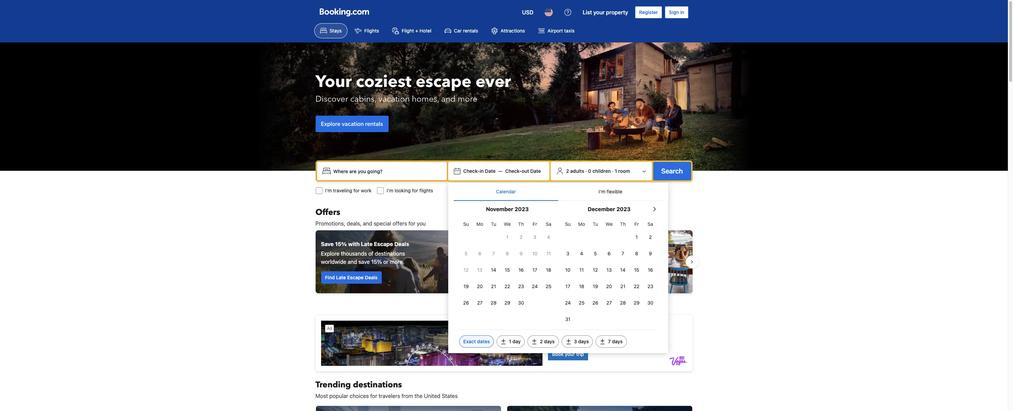 Task type: locate. For each thing, give the bounding box(es) containing it.
i'm inside button
[[599, 189, 605, 195]]

1 vertical spatial destinations
[[353, 380, 402, 391]]

3 right at
[[567, 251, 570, 257]]

26 inside option
[[463, 300, 469, 306]]

14 left 15 december 2023 'option'
[[620, 267, 626, 273]]

1 horizontal spatial 3
[[567, 251, 570, 257]]

2 th from the left
[[620, 221, 626, 227]]

2 30 from the left
[[648, 300, 654, 306]]

10 inside option
[[565, 267, 571, 273]]

late inside the save 15% with late escape deals explore thousands of destinations worldwide and save 15% or more
[[361, 241, 373, 248]]

0 horizontal spatial 27
[[477, 300, 483, 306]]

1 horizontal spatial 6
[[608, 251, 611, 257]]

22 for the '22 december 2023' checkbox
[[634, 284, 640, 290]]

explore up the worldwide in the left bottom of the page
[[321, 251, 340, 257]]

1 day
[[509, 339, 521, 345]]

7
[[492, 251, 495, 257], [622, 251, 624, 257], [608, 339, 611, 345]]

2 check- from the left
[[505, 168, 522, 174]]

6 inside option
[[608, 251, 611, 257]]

21 inside option
[[621, 284, 626, 290]]

0 vertical spatial and
[[441, 93, 456, 105]]

15 for 15 december 2023 'option'
[[634, 267, 639, 273]]

24 November 2023 checkbox
[[528, 279, 542, 294]]

19 right "18" 'option'
[[593, 284, 598, 290]]

exact dates
[[463, 339, 490, 345]]

5 inside "checkbox"
[[465, 251, 468, 257]]

1 we from the left
[[504, 221, 511, 227]]

7 right the 6 option
[[622, 251, 624, 257]]

2 explore from the top
[[321, 251, 340, 257]]

1 horizontal spatial sa
[[648, 221, 653, 227]]

2 28 from the left
[[620, 300, 626, 306]]

0 horizontal spatial th
[[518, 221, 524, 227]]

5 inside checkbox
[[594, 251, 597, 257]]

1 horizontal spatial mo
[[578, 221, 585, 227]]

2 mo from the left
[[578, 221, 585, 227]]

2 sa from the left
[[648, 221, 653, 227]]

6 for the 6 option
[[608, 251, 611, 257]]

2 13 from the left
[[607, 267, 612, 273]]

1 horizontal spatial 9
[[649, 251, 652, 257]]

12 inside 12 december 2023 "checkbox"
[[593, 267, 598, 273]]

list your property
[[583, 9, 628, 15]]

21 November 2023 checkbox
[[487, 279, 501, 294]]

19 inside checkbox
[[464, 284, 469, 290]]

flexible
[[607, 189, 623, 195]]

1 27 from the left
[[477, 300, 483, 306]]

for left flights
[[412, 188, 418, 194]]

4 for '4 december 2023' option on the bottom right
[[580, 251, 583, 257]]

check- left —
[[463, 168, 480, 174]]

22 right 21 option
[[505, 284, 510, 290]]

0 vertical spatial 17
[[533, 267, 537, 273]]

1 9 from the left
[[520, 251, 523, 257]]

1 vertical spatial and
[[363, 221, 372, 227]]

19 December 2023 checkbox
[[589, 279, 602, 294]]

1 20 from the left
[[477, 284, 483, 290]]

10 inside checkbox
[[532, 251, 538, 257]]

8 inside option
[[635, 251, 638, 257]]

2 20 from the left
[[606, 284, 612, 290]]

23
[[518, 284, 524, 290], [648, 284, 653, 290]]

1 check- from the left
[[463, 168, 480, 174]]

26 left 27 november 2023 checkbox
[[463, 300, 469, 306]]

7 November 2023 checkbox
[[487, 246, 501, 262]]

0 horizontal spatial 4
[[547, 234, 550, 240]]

0 horizontal spatial 16
[[519, 267, 524, 273]]

more right or
[[390, 259, 403, 265]]

0 horizontal spatial i'm
[[325, 188, 332, 194]]

1 horizontal spatial 17
[[566, 284, 570, 290]]

0 horizontal spatial 21
[[491, 284, 496, 290]]

16 inside checkbox
[[519, 267, 524, 273]]

3
[[534, 234, 536, 240], [567, 251, 570, 257], [574, 339, 577, 345]]

14 November 2023 checkbox
[[487, 263, 501, 278]]

5 December 2023 checkbox
[[589, 246, 602, 262]]

21 for 21 december 2023 option
[[621, 284, 626, 290]]

1 left room
[[615, 168, 617, 174]]

13 December 2023 checkbox
[[602, 263, 616, 278]]

1 vertical spatial late
[[336, 275, 346, 281]]

30 for 30 option
[[518, 300, 524, 306]]

1 horizontal spatial 28
[[620, 300, 626, 306]]

6 inside "checkbox"
[[478, 251, 481, 257]]

fr for november 2023
[[533, 221, 537, 227]]

5 right "long-"
[[594, 251, 597, 257]]

1 su from the left
[[463, 221, 469, 227]]

2 22 from the left
[[634, 284, 640, 290]]

1 horizontal spatial 4
[[580, 251, 583, 257]]

1 horizontal spatial 8
[[635, 251, 638, 257]]

23 inside 23 november 2023 checkbox
[[518, 284, 524, 290]]

monthly
[[512, 263, 532, 269]]

fr up 1 checkbox
[[635, 221, 639, 227]]

2 vertical spatial 3
[[574, 339, 577, 345]]

1 horizontal spatial deals
[[394, 241, 409, 248]]

i'm left traveling
[[325, 188, 332, 194]]

0 horizontal spatial escape
[[347, 275, 364, 281]]

find a stay
[[516, 279, 541, 285]]

1 15 from the left
[[505, 267, 510, 273]]

1
[[615, 168, 617, 174], [506, 234, 509, 240], [636, 234, 638, 240], [509, 339, 511, 345]]

find
[[325, 275, 335, 281], [516, 279, 526, 285]]

days
[[544, 339, 555, 345], [578, 339, 589, 345], [612, 339, 623, 345]]

and inside the your coziest escape ever discover cabins, vacation homes, and more
[[441, 93, 456, 105]]

27 right 26 option
[[477, 300, 483, 306]]

14 left 15 november 2023 option
[[491, 267, 496, 273]]

states
[[442, 394, 458, 400]]

your
[[594, 9, 605, 15], [526, 237, 538, 243]]

1 29 from the left
[[505, 300, 510, 306]]

i'm left flexible
[[599, 189, 605, 195]]

1 tu from the left
[[491, 221, 496, 227]]

0 horizontal spatial 14
[[491, 267, 496, 273]]

2 29 from the left
[[634, 300, 640, 306]]

15%
[[335, 241, 347, 248], [371, 259, 382, 265]]

1 December 2023 checkbox
[[630, 230, 644, 245]]

1 vertical spatial deals
[[365, 275, 378, 281]]

0 horizontal spatial 25
[[546, 284, 552, 290]]

14 inside checkbox
[[620, 267, 626, 273]]

tu down december
[[593, 221, 598, 227]]

0 horizontal spatial 10
[[532, 251, 538, 257]]

check-in date — check-out date
[[463, 168, 541, 174]]

4 inside option
[[580, 251, 583, 257]]

0 horizontal spatial tu
[[491, 221, 496, 227]]

2 up browse
[[520, 234, 523, 240]]

9 inside option
[[520, 251, 523, 257]]

12 right 11 "checkbox"
[[593, 267, 598, 273]]

4 for 4 november 2023 'option'
[[547, 234, 550, 240]]

26 for 26 checkbox
[[593, 300, 598, 306]]

1 vertical spatial in
[[480, 168, 484, 174]]

5 November 2023 checkbox
[[459, 246, 473, 262]]

19 left the 20 option
[[464, 284, 469, 290]]

for left you
[[409, 221, 415, 227]]

0 vertical spatial your
[[594, 9, 605, 15]]

1 14 from the left
[[491, 267, 496, 273]]

booking.com image
[[320, 8, 369, 16]]

more
[[458, 93, 478, 105], [390, 259, 403, 265]]

your inside take your longest vacation yet browse properties offering long- term stays, many at reduced monthly rates.
[[526, 237, 538, 243]]

deals inside the save 15% with late escape deals explore thousands of destinations worldwide and save 15% or more
[[394, 241, 409, 248]]

escape
[[416, 70, 472, 93]]

late
[[361, 241, 373, 248], [336, 275, 346, 281]]

flight + hotel link
[[386, 23, 437, 38]]

a
[[527, 279, 530, 285]]

17 December 2023 checkbox
[[561, 279, 575, 294]]

29
[[505, 300, 510, 306], [634, 300, 640, 306]]

2 grid from the left
[[561, 218, 657, 327]]

0 horizontal spatial 15%
[[335, 241, 347, 248]]

30 right 29 november 2023 option
[[518, 300, 524, 306]]

0 horizontal spatial 29
[[505, 300, 510, 306]]

tab list containing calendar
[[454, 183, 663, 202]]

main content
[[310, 207, 698, 412]]

23 left a
[[518, 284, 524, 290]]

0 horizontal spatial 7
[[492, 251, 495, 257]]

th for november 2023
[[518, 221, 524, 227]]

2 su from the left
[[565, 221, 571, 227]]

sa
[[546, 221, 552, 227], [648, 221, 653, 227]]

2 horizontal spatial 7
[[622, 251, 624, 257]]

16 inside checkbox
[[648, 267, 653, 273]]

27 right 26 checkbox
[[607, 300, 612, 306]]

30
[[518, 300, 524, 306], [648, 300, 654, 306]]

1 12 from the left
[[464, 267, 469, 273]]

1 13 from the left
[[477, 267, 483, 273]]

7 for the 7 option
[[622, 251, 624, 257]]

21 inside option
[[491, 284, 496, 290]]

sa up 2 december 2023 checkbox
[[648, 221, 653, 227]]

1 8 from the left
[[506, 251, 509, 257]]

escape up or
[[374, 241, 393, 248]]

9 inside option
[[649, 251, 652, 257]]

2023 down flexible
[[617, 206, 631, 213]]

1 horizontal spatial 27
[[607, 300, 612, 306]]

30 inside option
[[648, 300, 654, 306]]

22 inside checkbox
[[634, 284, 640, 290]]

18
[[546, 267, 551, 273], [579, 284, 584, 290]]

flights
[[364, 28, 379, 34]]

2 left adults
[[566, 168, 569, 174]]

sa for december 2023
[[648, 221, 653, 227]]

1 horizontal spatial days
[[578, 339, 589, 345]]

26 right 25 option
[[593, 300, 598, 306]]

11 inside 11 november 2023 option
[[547, 251, 551, 257]]

1 horizontal spatial and
[[363, 221, 372, 227]]

22 inside option
[[505, 284, 510, 290]]

1 2023 from the left
[[515, 206, 529, 213]]

register
[[639, 9, 658, 15]]

0 horizontal spatial mo
[[476, 221, 483, 227]]

1 horizontal spatial 2023
[[617, 206, 631, 213]]

25 inside option
[[579, 300, 585, 306]]

17 up stay on the right of page
[[533, 267, 537, 273]]

0 horizontal spatial 19
[[464, 284, 469, 290]]

1 horizontal spatial 10
[[565, 267, 571, 273]]

2 vertical spatial vacation
[[560, 237, 583, 243]]

2 days
[[540, 339, 555, 345]]

find for explore thousands of destinations worldwide and save 15% or more
[[325, 275, 335, 281]]

progress bar
[[500, 299, 508, 302]]

we for december
[[606, 221, 613, 227]]

4 December 2023 checkbox
[[575, 246, 589, 262]]

8 for 8 checkbox
[[506, 251, 509, 257]]

5 for 5 checkbox
[[594, 251, 597, 257]]

0 horizontal spatial 12
[[464, 267, 469, 273]]

mo up yet
[[578, 221, 585, 227]]

1 28 from the left
[[491, 300, 497, 306]]

2 14 from the left
[[620, 267, 626, 273]]

6
[[478, 251, 481, 257], [608, 251, 611, 257]]

take your longest vacation yet browse properties offering long- term stays, many at reduced monthly rates.
[[512, 237, 593, 269]]

1 30 from the left
[[518, 300, 524, 306]]

2 15 from the left
[[634, 267, 639, 273]]

for inside trending destinations most popular choices for travelers from the united states
[[370, 394, 377, 400]]

1 left take at the right bottom of the page
[[506, 234, 509, 240]]

0 horizontal spatial and
[[348, 259, 357, 265]]

3 down 31 checkbox
[[574, 339, 577, 345]]

24 inside checkbox
[[565, 300, 571, 306]]

your right list at the top right of the page
[[594, 9, 605, 15]]

1 horizontal spatial 13
[[607, 267, 612, 273]]

27 inside 27 november 2023 checkbox
[[477, 300, 483, 306]]

2 12 from the left
[[593, 267, 598, 273]]

2 16 from the left
[[648, 267, 653, 273]]

destinations inside trending destinations most popular choices for travelers from the united states
[[353, 380, 402, 391]]

28 December 2023 checkbox
[[616, 296, 630, 311]]

1 23 from the left
[[518, 284, 524, 290]]

find left a
[[516, 279, 526, 285]]

2 6 from the left
[[608, 251, 611, 257]]

—
[[498, 168, 503, 174]]

1 th from the left
[[518, 221, 524, 227]]

27 for 27 november 2023 checkbox
[[477, 300, 483, 306]]

10 left many
[[532, 251, 538, 257]]

2 horizontal spatial and
[[441, 93, 456, 105]]

26 inside checkbox
[[593, 300, 598, 306]]

1 vertical spatial 11
[[580, 267, 584, 273]]

21 right 20 checkbox
[[621, 284, 626, 290]]

26 December 2023 checkbox
[[589, 296, 602, 311]]

22 December 2023 checkbox
[[630, 279, 644, 294]]

9 left stays,
[[520, 251, 523, 257]]

1 19 from the left
[[464, 284, 469, 290]]

in left —
[[480, 168, 484, 174]]

your right take at the right bottom of the page
[[526, 237, 538, 243]]

0 vertical spatial in
[[680, 9, 684, 15]]

7 right 3 days at right
[[608, 339, 611, 345]]

1 horizontal spatial 22
[[634, 284, 640, 290]]

1 November 2023 checkbox
[[501, 230, 514, 245]]

1 horizontal spatial 18
[[579, 284, 584, 290]]

special
[[374, 221, 391, 227]]

25 right the 24 checkbox at the bottom of page
[[579, 300, 585, 306]]

15 inside option
[[505, 267, 510, 273]]

su up offering
[[565, 221, 571, 227]]

for right choices
[[370, 394, 377, 400]]

1 horizontal spatial su
[[565, 221, 571, 227]]

list your property link
[[579, 4, 632, 21]]

23 right the '22 december 2023' checkbox
[[648, 284, 653, 290]]

0 horizontal spatial grid
[[459, 218, 556, 311]]

16
[[519, 267, 524, 273], [648, 267, 653, 273]]

22 November 2023 checkbox
[[501, 279, 514, 294]]

destinations up or
[[375, 251, 405, 257]]

tu
[[491, 221, 496, 227], [593, 221, 598, 227]]

tu down the november
[[491, 221, 496, 227]]

0 vertical spatial 3
[[534, 234, 536, 240]]

0 horizontal spatial in
[[480, 168, 484, 174]]

2023 for december 2023
[[617, 206, 631, 213]]

0 horizontal spatial 18
[[546, 267, 551, 273]]

25 inside checkbox
[[546, 284, 552, 290]]

2 we from the left
[[606, 221, 613, 227]]

10 November 2023 checkbox
[[528, 246, 542, 262]]

children
[[593, 168, 611, 174]]

11 inside 11 "checkbox"
[[580, 267, 584, 273]]

and down escape
[[441, 93, 456, 105]]

1 · from the left
[[586, 168, 587, 174]]

1 grid from the left
[[459, 218, 556, 311]]

14 inside "option"
[[491, 267, 496, 273]]

2 23 from the left
[[648, 284, 653, 290]]

4 inside 'option'
[[547, 234, 550, 240]]

0 horizontal spatial 30
[[518, 300, 524, 306]]

2 8 from the left
[[635, 251, 638, 257]]

1 horizontal spatial 11
[[580, 267, 584, 273]]

23 inside 23 december 2023 option
[[648, 284, 653, 290]]

1 vertical spatial your
[[526, 237, 538, 243]]

1 horizontal spatial th
[[620, 221, 626, 227]]

0 horizontal spatial 24
[[532, 284, 538, 290]]

and down thousands
[[348, 259, 357, 265]]

30 inside option
[[518, 300, 524, 306]]

mo for december
[[578, 221, 585, 227]]

the
[[415, 394, 423, 400]]

1 vertical spatial rentals
[[365, 121, 383, 127]]

th
[[518, 221, 524, 227], [620, 221, 626, 227]]

car rentals link
[[439, 23, 484, 38]]

0 horizontal spatial 2023
[[515, 206, 529, 213]]

7 left 8 checkbox
[[492, 251, 495, 257]]

i'm
[[325, 188, 332, 194], [599, 189, 605, 195]]

2 26 from the left
[[593, 300, 598, 306]]

1 5 from the left
[[465, 251, 468, 257]]

0 vertical spatial 10
[[532, 251, 538, 257]]

1 days from the left
[[544, 339, 555, 345]]

vacation up offering
[[560, 237, 583, 243]]

1 mo from the left
[[476, 221, 483, 227]]

find for browse properties offering long- term stays, many at reduced monthly rates.
[[516, 279, 526, 285]]

vacation inside the your coziest escape ever discover cabins, vacation homes, and more
[[379, 93, 410, 105]]

in for check-
[[480, 168, 484, 174]]

explore inside the save 15% with late escape deals explore thousands of destinations worldwide and save 15% or more
[[321, 251, 340, 257]]

th down december 2023
[[620, 221, 626, 227]]

region
[[310, 228, 698, 297]]

1 vertical spatial explore
[[321, 251, 340, 257]]

0 horizontal spatial 23
[[518, 284, 524, 290]]

29 right 28 december 2023 option
[[634, 300, 640, 306]]

1 horizontal spatial 15
[[634, 267, 639, 273]]

0 horizontal spatial your
[[526, 237, 538, 243]]

in right sign
[[680, 9, 684, 15]]

0 horizontal spatial late
[[336, 275, 346, 281]]

1 vertical spatial vacation
[[342, 121, 364, 127]]

24 inside option
[[532, 284, 538, 290]]

2 27 from the left
[[607, 300, 612, 306]]

6 right 5 "checkbox"
[[478, 251, 481, 257]]

12 inside 12 november 2023 option
[[464, 267, 469, 273]]

and right deals, at bottom
[[363, 221, 372, 227]]

vacation down coziest
[[379, 93, 410, 105]]

15 November 2023 checkbox
[[501, 263, 514, 278]]

2 days from the left
[[578, 339, 589, 345]]

26 for 26 option
[[463, 300, 469, 306]]

date left —
[[485, 168, 496, 174]]

more inside the save 15% with late escape deals explore thousands of destinations worldwide and save 15% or more
[[390, 259, 403, 265]]

15% left with
[[335, 241, 347, 248]]

1 6 from the left
[[478, 251, 481, 257]]

18 down many
[[546, 267, 551, 273]]

1 explore from the top
[[321, 121, 341, 127]]

0 horizontal spatial deals
[[365, 275, 378, 281]]

15 inside 'option'
[[634, 267, 639, 273]]

2023 for november 2023
[[515, 206, 529, 213]]

30 December 2023 checkbox
[[644, 296, 657, 311]]

13 for 13 december 2023 option on the bottom right
[[607, 267, 612, 273]]

2 9 from the left
[[649, 251, 652, 257]]

attractions
[[501, 28, 525, 34]]

more down escape
[[458, 93, 478, 105]]

15 left 16 checkbox
[[505, 267, 510, 273]]

1 horizontal spatial 16
[[648, 267, 653, 273]]

1 16 from the left
[[519, 267, 524, 273]]

5 for 5 "checkbox"
[[465, 251, 468, 257]]

or
[[383, 259, 389, 265]]

28 right 27 november 2023 checkbox
[[491, 300, 497, 306]]

1 sa from the left
[[546, 221, 552, 227]]

1 horizontal spatial tu
[[593, 221, 598, 227]]

24 for the 24 checkbox at the bottom of page
[[565, 300, 571, 306]]

18 inside 'option'
[[579, 284, 584, 290]]

3 days from the left
[[612, 339, 623, 345]]

check- right —
[[505, 168, 522, 174]]

0 horizontal spatial vacation
[[342, 121, 364, 127]]

0 vertical spatial 4
[[547, 234, 550, 240]]

8 inside checkbox
[[506, 251, 509, 257]]

1 horizontal spatial ·
[[612, 168, 614, 174]]

10 for 10 december 2023 option
[[565, 267, 571, 273]]

tab list
[[454, 183, 663, 202]]

stays
[[330, 28, 342, 34]]

9 for 9 option
[[649, 251, 652, 257]]

1 horizontal spatial find
[[516, 279, 526, 285]]

14 for 14 checkbox
[[620, 267, 626, 273]]

0 horizontal spatial more
[[390, 259, 403, 265]]

0 horizontal spatial date
[[485, 168, 496, 174]]

1 21 from the left
[[491, 284, 496, 290]]

29 November 2023 checkbox
[[501, 296, 514, 311]]

19 for 19 checkbox
[[593, 284, 598, 290]]

0 vertical spatial explore
[[321, 121, 341, 127]]

13 right 12 december 2023 "checkbox"
[[607, 267, 612, 273]]

2023 right the november
[[515, 206, 529, 213]]

cabins,
[[350, 93, 377, 105]]

18 inside checkbox
[[546, 267, 551, 273]]

2 adults · 0 children · 1 room button
[[554, 165, 649, 178]]

24
[[532, 284, 538, 290], [565, 300, 571, 306]]

grid
[[459, 218, 556, 311], [561, 218, 657, 327]]

15% left or
[[371, 259, 382, 265]]

20 for the 20 option
[[477, 284, 483, 290]]

16 right 15 december 2023 'option'
[[648, 267, 653, 273]]

27 December 2023 checkbox
[[602, 296, 616, 311]]

10 down reduced
[[565, 267, 571, 273]]

property
[[606, 9, 628, 15]]

24 left 25 option
[[565, 300, 571, 306]]

2 21 from the left
[[621, 284, 626, 290]]

2 right 1 checkbox
[[649, 234, 652, 240]]

airport taxis
[[548, 28, 575, 34]]

0 vertical spatial deals
[[394, 241, 409, 248]]

group of friends hiking in the mountains on a sunny day image
[[316, 231, 501, 294]]

0 horizontal spatial find
[[325, 275, 335, 281]]

2 inside option
[[520, 234, 523, 240]]

17 for 17 november 2023 option
[[533, 267, 537, 273]]

15 right 14 checkbox
[[634, 267, 639, 273]]

1 horizontal spatial grid
[[561, 218, 657, 327]]

out
[[522, 168, 529, 174]]

days for 3 days
[[578, 339, 589, 345]]

1 horizontal spatial 29
[[634, 300, 640, 306]]

most
[[316, 394, 328, 400]]

car rentals
[[454, 28, 478, 34]]

0 horizontal spatial su
[[463, 221, 469, 227]]

1 horizontal spatial in
[[680, 9, 684, 15]]

attractions link
[[485, 23, 531, 38]]

2 5 from the left
[[594, 251, 597, 257]]

2 December 2023 checkbox
[[644, 230, 657, 245]]

3 days
[[574, 339, 589, 345]]

tu for november
[[491, 221, 496, 227]]

12 left 13 november 2023 option
[[464, 267, 469, 273]]

tu for december
[[593, 221, 598, 227]]

ever
[[476, 70, 511, 93]]

find down the worldwide in the left bottom of the page
[[325, 275, 335, 281]]

28 for 28 december 2023 option
[[620, 300, 626, 306]]

su for november
[[463, 221, 469, 227]]

0 vertical spatial more
[[458, 93, 478, 105]]

deals down "offers"
[[394, 241, 409, 248]]

7 inside the 7 option
[[622, 251, 624, 257]]

13 November 2023 checkbox
[[473, 263, 487, 278]]

21 right the 20 option
[[491, 284, 496, 290]]

7 inside 7 november 2023 checkbox
[[492, 251, 495, 257]]

2 19 from the left
[[593, 284, 598, 290]]

mo for november
[[476, 221, 483, 227]]

0 horizontal spatial 13
[[477, 267, 483, 273]]

adults
[[570, 168, 584, 174]]

offers
[[316, 207, 340, 218]]

1 fr from the left
[[533, 221, 537, 227]]

1 horizontal spatial 30
[[648, 300, 654, 306]]

2
[[566, 168, 569, 174], [520, 234, 523, 240], [649, 234, 652, 240], [540, 339, 543, 345]]

30 right 29 option
[[648, 300, 654, 306]]

24 December 2023 checkbox
[[561, 296, 575, 311]]

26 November 2023 checkbox
[[459, 296, 473, 311]]

date right out
[[530, 168, 541, 174]]

0 horizontal spatial 8
[[506, 251, 509, 257]]

and inside the save 15% with late escape deals explore thousands of destinations worldwide and save 15% or more
[[348, 259, 357, 265]]

2 tu from the left
[[593, 221, 598, 227]]

0 horizontal spatial sa
[[546, 221, 552, 227]]

2 fr from the left
[[635, 221, 639, 227]]

16 down "term"
[[519, 267, 524, 273]]

20 inside checkbox
[[606, 284, 612, 290]]

29 right 28 november 2023 option
[[505, 300, 510, 306]]

18 for "18" 'option'
[[579, 284, 584, 290]]

17
[[533, 267, 537, 273], [566, 284, 570, 290]]

2 2023 from the left
[[617, 206, 631, 213]]

4 right offering
[[580, 251, 583, 257]]

rentals
[[463, 28, 478, 34], [365, 121, 383, 127]]

offers
[[393, 221, 407, 227]]

dates
[[477, 339, 490, 345]]

late up of
[[361, 241, 373, 248]]

17 left "18" 'option'
[[566, 284, 570, 290]]

0 horizontal spatial fr
[[533, 221, 537, 227]]

1 vertical spatial 24
[[565, 300, 571, 306]]

· right children
[[612, 168, 614, 174]]

0 horizontal spatial 6
[[478, 251, 481, 257]]

27 November 2023 checkbox
[[473, 296, 487, 311]]

14
[[491, 267, 496, 273], [620, 267, 626, 273]]

25 right stay on the right of page
[[546, 284, 552, 290]]

12 for 12 november 2023 option
[[464, 267, 469, 273]]

trending
[[316, 380, 351, 391]]

and
[[441, 93, 456, 105], [363, 221, 372, 227], [348, 259, 357, 265]]

0 horizontal spatial rentals
[[365, 121, 383, 127]]

20 inside option
[[477, 284, 483, 290]]

24 right a
[[532, 284, 538, 290]]

explore down the discover at top left
[[321, 121, 341, 127]]

deals
[[394, 241, 409, 248], [365, 275, 378, 281]]

0 vertical spatial 11
[[547, 251, 551, 257]]

1 26 from the left
[[463, 300, 469, 306]]

27 inside 27 december 2023 checkbox
[[607, 300, 612, 306]]

1 22 from the left
[[505, 284, 510, 290]]

rentals right car
[[463, 28, 478, 34]]

19 inside checkbox
[[593, 284, 598, 290]]

11 right 10 december 2023 option
[[580, 267, 584, 273]]

1 vertical spatial 3
[[567, 251, 570, 257]]

4 up properties
[[547, 234, 550, 240]]

vacation
[[379, 93, 410, 105], [342, 121, 364, 127], [560, 237, 583, 243]]

22 right 21 december 2023 option
[[634, 284, 640, 290]]

6 left the 7 option
[[608, 251, 611, 257]]

escape down save
[[347, 275, 364, 281]]

14 for 14 "option"
[[491, 267, 496, 273]]

su up 5 "checkbox"
[[463, 221, 469, 227]]

destinations up travelers
[[353, 380, 402, 391]]

escape inside the save 15% with late escape deals explore thousands of destinations worldwide and save 15% or more
[[374, 241, 393, 248]]

we
[[504, 221, 511, 227], [606, 221, 613, 227]]

late down the worldwide in the left bottom of the page
[[336, 275, 346, 281]]



Task type: vqa. For each thing, say whether or not it's contained in the screenshot.
tu
yes



Task type: describe. For each thing, give the bounding box(es) containing it.
8 November 2023 checkbox
[[501, 246, 514, 262]]

10 December 2023 checkbox
[[561, 263, 575, 278]]

grid for november
[[459, 218, 556, 311]]

25 November 2023 checkbox
[[542, 279, 556, 294]]

6 November 2023 checkbox
[[473, 246, 487, 262]]

27 for 27 december 2023 checkbox
[[607, 300, 612, 306]]

11 December 2023 checkbox
[[575, 263, 589, 278]]

calendar
[[496, 189, 516, 195]]

25 for 25 option
[[579, 300, 585, 306]]

25 for 25 november 2023 checkbox
[[546, 284, 552, 290]]

save
[[321, 241, 334, 248]]

calendar button
[[454, 183, 558, 201]]

of
[[368, 251, 373, 257]]

12 December 2023 checkbox
[[589, 263, 602, 278]]

17 November 2023 checkbox
[[528, 263, 542, 278]]

18 November 2023 checkbox
[[542, 263, 556, 278]]

vacation inside take your longest vacation yet browse properties offering long- term stays, many at reduced monthly rates.
[[560, 237, 583, 243]]

advertisement region
[[316, 316, 693, 372]]

december 2023
[[588, 206, 631, 213]]

7 for 7 november 2023 checkbox
[[492, 251, 495, 257]]

stays link
[[314, 23, 348, 38]]

23 November 2023 checkbox
[[514, 279, 528, 294]]

i'm for i'm traveling for work
[[325, 188, 332, 194]]

rates.
[[534, 263, 548, 269]]

23 December 2023 checkbox
[[644, 279, 657, 294]]

28 for 28 november 2023 option
[[491, 300, 497, 306]]

i'm flexible
[[599, 189, 623, 195]]

9 for 9 option
[[520, 251, 523, 257]]

19 November 2023 checkbox
[[459, 279, 473, 294]]

31 December 2023 checkbox
[[561, 312, 575, 327]]

at
[[556, 255, 561, 261]]

13 for 13 november 2023 option
[[477, 267, 483, 273]]

2 inside checkbox
[[649, 234, 652, 240]]

20 November 2023 checkbox
[[473, 279, 487, 294]]

29 for 29 option
[[634, 300, 640, 306]]

2 date from the left
[[530, 168, 541, 174]]

popular
[[329, 394, 348, 400]]

united
[[424, 394, 441, 400]]

traveling
[[333, 188, 352, 194]]

travelers
[[379, 394, 400, 400]]

discover
[[316, 93, 348, 105]]

homes,
[[412, 93, 439, 105]]

Where are you going? field
[[331, 165, 444, 178]]

16 for 16 checkbox
[[519, 267, 524, 273]]

i'm traveling for work
[[325, 188, 372, 194]]

take
[[512, 237, 525, 243]]

looking
[[395, 188, 411, 194]]

15 for 15 november 2023 option
[[505, 267, 510, 273]]

7 December 2023 checkbox
[[616, 246, 630, 262]]

0 vertical spatial 15%
[[335, 241, 347, 248]]

usd button
[[518, 4, 538, 21]]

11 for 11 november 2023 option
[[547, 251, 551, 257]]

6 for 6 november 2023 "checkbox"
[[478, 251, 481, 257]]

2 adults · 0 children · 1 room
[[566, 168, 630, 174]]

sign
[[669, 9, 679, 15]]

2 inside button
[[566, 168, 569, 174]]

for left work
[[354, 188, 360, 194]]

18 for 18 checkbox
[[546, 267, 551, 273]]

3 November 2023 checkbox
[[528, 230, 542, 245]]

i'm
[[387, 188, 393, 194]]

16 November 2023 checkbox
[[514, 263, 528, 278]]

8 December 2023 checkbox
[[630, 246, 644, 262]]

browse
[[512, 247, 531, 253]]

offering
[[559, 247, 578, 253]]

november 2023
[[486, 206, 529, 213]]

1 left day
[[509, 339, 511, 345]]

search
[[661, 167, 683, 175]]

11 November 2023 checkbox
[[542, 246, 556, 262]]

2 · from the left
[[612, 168, 614, 174]]

with
[[348, 241, 360, 248]]

in for sign
[[680, 9, 684, 15]]

29 for 29 november 2023 option
[[505, 300, 510, 306]]

work
[[361, 188, 372, 194]]

30 November 2023 checkbox
[[514, 296, 528, 311]]

1 left 2 december 2023 checkbox
[[636, 234, 638, 240]]

car
[[454, 28, 462, 34]]

fr for december 2023
[[635, 221, 639, 227]]

6 December 2023 checkbox
[[602, 246, 616, 262]]

10 for the 10 checkbox on the bottom right of the page
[[532, 251, 538, 257]]

thousands
[[341, 251, 367, 257]]

22 for 22 option
[[505, 284, 510, 290]]

14 December 2023 checkbox
[[616, 263, 630, 278]]

31
[[565, 317, 571, 323]]

0 horizontal spatial 3
[[534, 234, 536, 240]]

flight + hotel
[[402, 28, 431, 34]]

12 for 12 december 2023 "checkbox"
[[593, 267, 598, 273]]

offers promotions, deals, and special offers for you
[[316, 207, 426, 227]]

29 December 2023 checkbox
[[630, 296, 644, 311]]

stays,
[[525, 255, 540, 261]]

we for november
[[504, 221, 511, 227]]

2 horizontal spatial 3
[[574, 339, 577, 345]]

your coziest escape ever discover cabins, vacation homes, and more
[[316, 70, 511, 105]]

19 for 19 checkbox
[[464, 284, 469, 290]]

21 for 21 option
[[491, 284, 496, 290]]

16 for 16 checkbox
[[648, 267, 653, 273]]

explore vacation rentals
[[321, 121, 383, 127]]

1 horizontal spatial 7
[[608, 339, 611, 345]]

23 for 23 november 2023 checkbox
[[518, 284, 524, 290]]

day
[[513, 339, 521, 345]]

check-out date button
[[503, 165, 544, 178]]

december
[[588, 206, 615, 213]]

flights link
[[349, 23, 385, 38]]

main content containing offers
[[310, 207, 698, 412]]

15 December 2023 checkbox
[[630, 263, 644, 278]]

4 November 2023 checkbox
[[542, 230, 556, 245]]

th for december 2023
[[620, 221, 626, 227]]

sign in
[[669, 9, 684, 15]]

+
[[415, 28, 418, 34]]

30 for 30 option at the right of page
[[648, 300, 654, 306]]

2 November 2023 checkbox
[[514, 230, 528, 245]]

hotel
[[420, 28, 431, 34]]

check-in date button
[[461, 165, 498, 178]]

i'm for i'm flexible
[[599, 189, 605, 195]]

17 for 17 december 2023 option
[[566, 284, 570, 290]]

1 inside 2 adults · 0 children · 1 room button
[[615, 168, 617, 174]]

11 for 11 "checkbox"
[[580, 267, 584, 273]]

exact
[[463, 339, 476, 345]]

november
[[486, 206, 513, 213]]

deals inside find late escape deals link
[[365, 275, 378, 281]]

grid for december
[[561, 218, 657, 327]]

your
[[316, 70, 352, 93]]

find a stay link
[[512, 276, 545, 288]]

1 vertical spatial 15%
[[371, 259, 382, 265]]

your for property
[[594, 9, 605, 15]]

0 vertical spatial rentals
[[463, 28, 478, 34]]

coziest
[[356, 70, 412, 93]]

20 December 2023 checkbox
[[602, 279, 616, 294]]

8 for 8 option
[[635, 251, 638, 257]]

your for longest
[[526, 237, 538, 243]]

yet
[[584, 237, 593, 243]]

25 December 2023 checkbox
[[575, 296, 589, 311]]

days for 7 days
[[612, 339, 623, 345]]

16 December 2023 checkbox
[[644, 263, 657, 278]]

i'm flexible button
[[558, 183, 663, 201]]

flights
[[420, 188, 433, 194]]

choices
[[350, 394, 369, 400]]

take your longest vacation yet image
[[631, 231, 693, 294]]

28 November 2023 checkbox
[[487, 296, 501, 311]]

1 date from the left
[[485, 168, 496, 174]]

region containing take your longest vacation yet
[[310, 228, 698, 297]]

list
[[583, 9, 592, 15]]

18 December 2023 checkbox
[[575, 279, 589, 294]]

promotions,
[[316, 221, 345, 227]]

reduced
[[562, 255, 583, 261]]

sa for november 2023
[[546, 221, 552, 227]]

12 November 2023 checkbox
[[459, 263, 473, 278]]

register link
[[635, 6, 662, 19]]

2 right day
[[540, 339, 543, 345]]

longest
[[539, 237, 559, 243]]

21 December 2023 checkbox
[[616, 279, 630, 294]]

trending destinations most popular choices for travelers from the united states
[[316, 380, 458, 400]]

long-
[[580, 247, 593, 253]]

more inside the your coziest escape ever discover cabins, vacation homes, and more
[[458, 93, 478, 105]]

i'm looking for flights
[[387, 188, 433, 194]]

airport
[[548, 28, 563, 34]]

deals,
[[347, 221, 362, 227]]

7 days
[[608, 339, 623, 345]]

airport taxis link
[[532, 23, 581, 38]]

destinations inside the save 15% with late escape deals explore thousands of destinations worldwide and save 15% or more
[[375, 251, 405, 257]]

9 November 2023 checkbox
[[514, 246, 528, 262]]

you
[[417, 221, 426, 227]]

save 15% with late escape deals explore thousands of destinations worldwide and save 15% or more
[[321, 241, 409, 265]]

find late escape deals link
[[321, 272, 382, 284]]

days for 2 days
[[544, 339, 555, 345]]

worldwide
[[321, 259, 346, 265]]

term
[[512, 255, 524, 261]]

many
[[541, 255, 555, 261]]

20 for 20 checkbox
[[606, 284, 612, 290]]

find late escape deals
[[325, 275, 378, 281]]

24 for 24 option
[[532, 284, 538, 290]]

search button
[[653, 162, 691, 181]]

23 for 23 december 2023 option
[[648, 284, 653, 290]]

3 December 2023 checkbox
[[561, 246, 575, 262]]

for inside offers promotions, deals, and special offers for you
[[409, 221, 415, 227]]

and inside offers promotions, deals, and special offers for you
[[363, 221, 372, 227]]

su for december
[[565, 221, 571, 227]]

properties
[[532, 247, 558, 253]]

save
[[359, 259, 370, 265]]

sign in link
[[665, 6, 689, 19]]

9 December 2023 checkbox
[[644, 246, 657, 262]]



